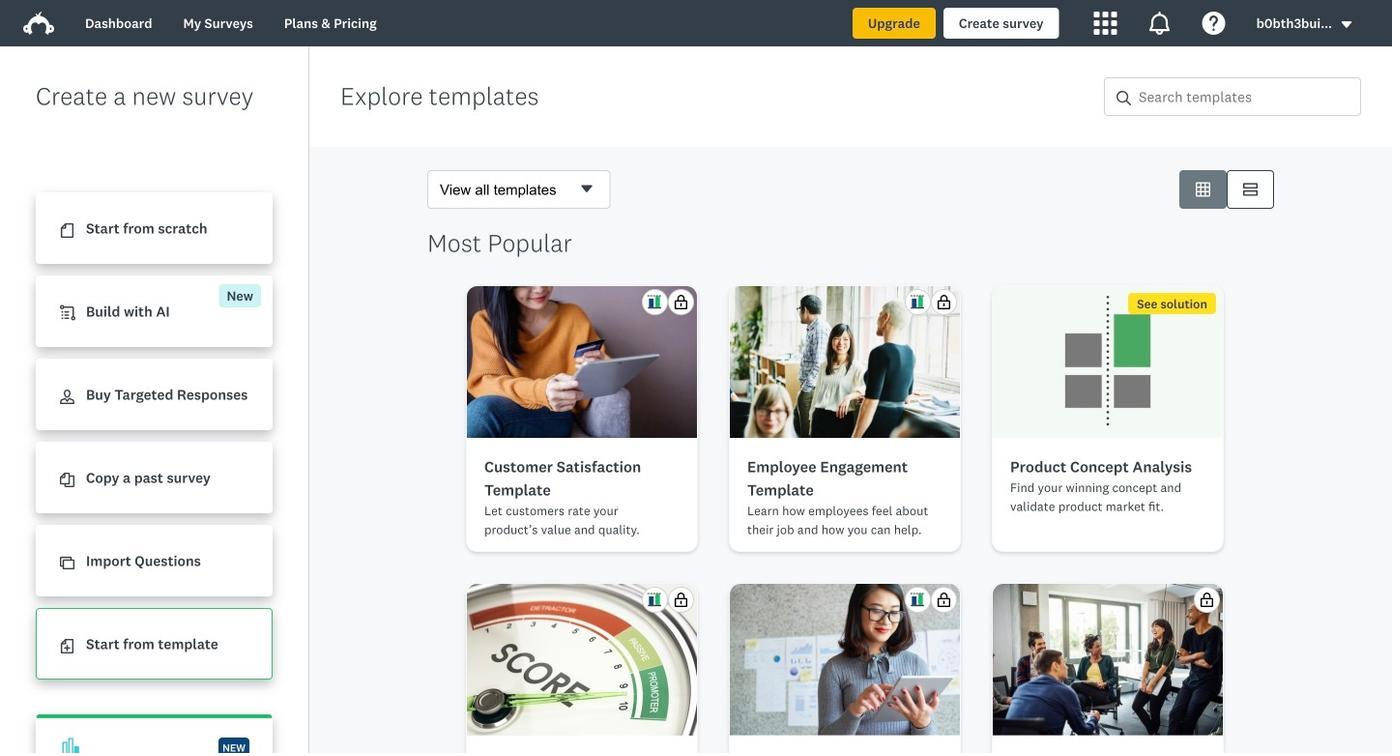 Task type: vqa. For each thing, say whether or not it's contained in the screenshot.
Lock icon corresponding to Customer Satisfaction Template image
yes



Task type: describe. For each thing, give the bounding box(es) containing it.
Search templates field
[[1132, 78, 1361, 115]]

search image
[[1117, 91, 1132, 105]]

1 brand logo image from the top
[[23, 8, 54, 39]]

2 brand logo image from the top
[[23, 12, 54, 35]]

lock image for employee engagement template image
[[937, 295, 952, 309]]

2 horizontal spatial lock image
[[1200, 593, 1215, 607]]

help icon image
[[1203, 12, 1226, 35]]



Task type: locate. For each thing, give the bounding box(es) containing it.
clone image
[[60, 556, 74, 571]]

dropdown arrow icon image
[[1340, 18, 1354, 31], [1342, 21, 1352, 28]]

products icon image
[[1094, 12, 1118, 35], [1094, 12, 1118, 35]]

brand logo image
[[23, 8, 54, 39], [23, 12, 54, 35]]

grid image
[[1196, 182, 1211, 197]]

0 vertical spatial lock image
[[937, 295, 952, 309]]

customer satisfaction template image
[[467, 286, 697, 438]]

lock image
[[674, 295, 689, 309], [937, 593, 952, 607], [1200, 593, 1215, 607]]

1 vertical spatial lock image
[[674, 593, 689, 607]]

document image
[[60, 224, 74, 238]]

lock image for software and app customer feedback with nps® image
[[937, 593, 952, 607]]

documentplus image
[[60, 639, 74, 654]]

1 horizontal spatial lock image
[[937, 295, 952, 309]]

lock image
[[937, 295, 952, 309], [674, 593, 689, 607]]

0 horizontal spatial lock image
[[674, 295, 689, 309]]

product concept analysis image
[[993, 286, 1223, 438]]

user image
[[60, 390, 74, 404]]

1 horizontal spatial lock image
[[937, 593, 952, 607]]

surveymonkey-paradigm belonging and inclusion template image
[[993, 584, 1223, 736]]

software and app customer feedback with nps® image
[[730, 584, 960, 736]]

textboxmultiple image
[[1244, 182, 1258, 197]]

documentclone image
[[60, 473, 74, 488]]

employee engagement template image
[[730, 286, 960, 438]]

notification center icon image
[[1149, 12, 1172, 35]]

lock image for customer satisfaction template image
[[674, 295, 689, 309]]

net promoter® score (nps) template image
[[467, 584, 697, 736]]

0 horizontal spatial lock image
[[674, 593, 689, 607]]

lock image for net promoter® score (nps) template image
[[674, 593, 689, 607]]



